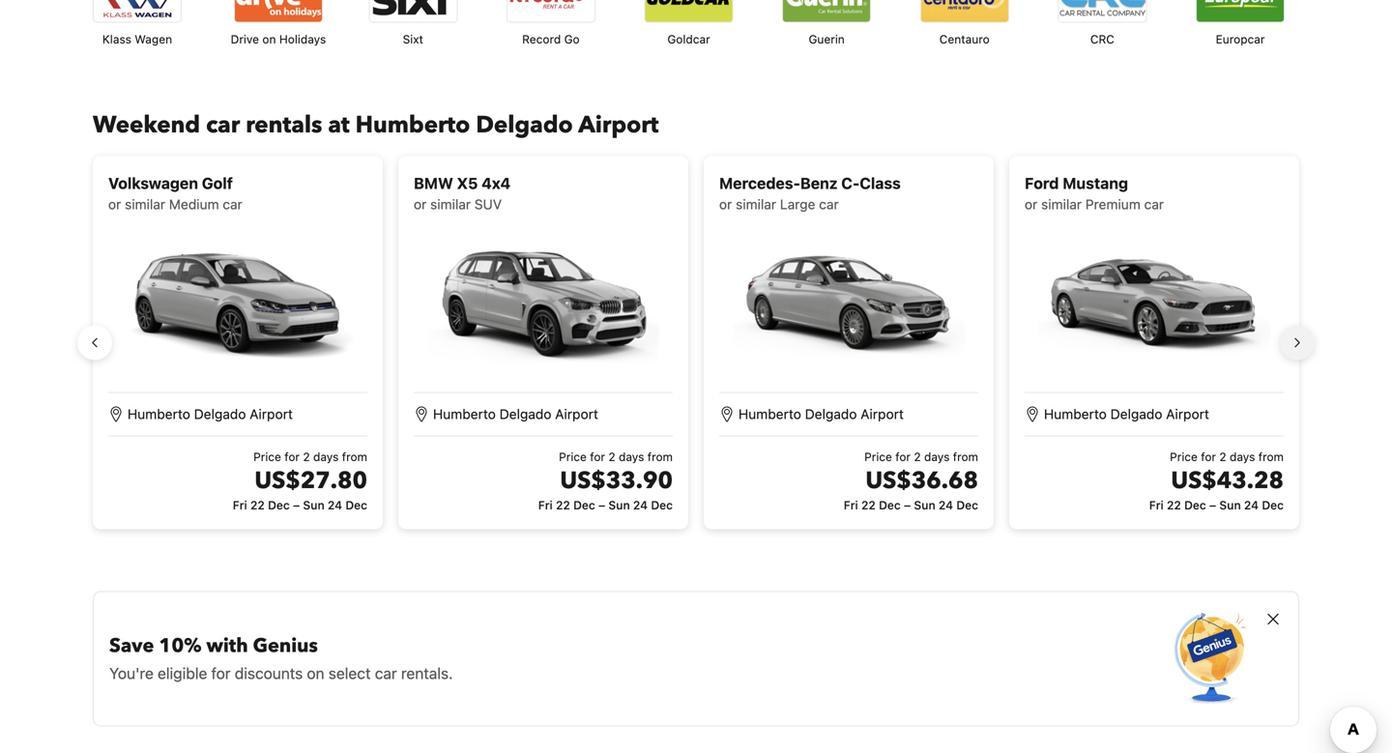Task type: vqa. For each thing, say whether or not it's contained in the screenshot.
Mavi
no



Task type: describe. For each thing, give the bounding box(es) containing it.
– for us$36.68
[[904, 498, 911, 512]]

ford mustang image
[[1038, 226, 1270, 380]]

volkswagen golf or similar medium car
[[108, 174, 243, 212]]

22 for us$43.28
[[1167, 498, 1181, 512]]

at
[[328, 109, 350, 141]]

bmw x5 4x4 image
[[427, 226, 659, 380]]

from for us$43.28
[[1259, 450, 1284, 463]]

for for us$33.90
[[590, 450, 605, 463]]

go
[[564, 32, 580, 46]]

price for us$36.68
[[865, 450, 892, 463]]

or inside volkswagen golf or similar medium car
[[108, 196, 121, 212]]

sixt logo image
[[370, 0, 457, 22]]

ford
[[1025, 174, 1059, 192]]

sun for us$27.80
[[303, 498, 325, 512]]

price for 2 days from us$33.90 fri 22 dec – sun 24 dec
[[538, 450, 673, 512]]

europcar
[[1216, 32, 1265, 46]]

humberto delgado airport for us$27.80
[[128, 406, 293, 422]]

ford mustang or similar premium car
[[1025, 174, 1164, 212]]

humberto for us$33.90
[[433, 406, 496, 422]]

wagen
[[135, 32, 172, 46]]

fri for us$27.80
[[233, 498, 247, 512]]

for for us$43.28
[[1201, 450, 1216, 463]]

us$36.68
[[866, 465, 978, 497]]

days for us$33.90
[[619, 450, 644, 463]]

days for us$27.80
[[313, 450, 339, 463]]

volkswagen golf image
[[122, 226, 354, 380]]

– for us$43.28
[[1210, 498, 1216, 512]]

from for us$36.68
[[953, 450, 978, 463]]

0 horizontal spatial on
[[262, 32, 276, 46]]

24 for us$43.28
[[1244, 498, 1259, 512]]

sixt
[[403, 32, 423, 46]]

for for us$27.80
[[284, 450, 300, 463]]

save
[[109, 633, 154, 659]]

centauro
[[940, 32, 990, 46]]

mercedes-
[[719, 174, 801, 192]]

10%
[[159, 633, 202, 659]]

europcar logo image
[[1197, 0, 1284, 22]]

us$43.28
[[1171, 465, 1284, 497]]

price for us$27.80
[[253, 450, 281, 463]]

record
[[522, 32, 561, 46]]

drive on holidays logo image
[[235, 0, 322, 22]]

us$33.90
[[560, 465, 673, 497]]

crc logo image
[[1059, 0, 1146, 22]]

weekend car rentals at humberto delgado airport
[[93, 109, 659, 141]]

days for us$43.28
[[1230, 450, 1255, 463]]

4 dec from the left
[[651, 498, 673, 512]]

fri for us$36.68
[[844, 498, 858, 512]]

22 for us$27.80
[[250, 498, 265, 512]]

medium
[[169, 196, 219, 212]]

7 dec from the left
[[1184, 498, 1206, 512]]

with
[[206, 633, 248, 659]]

goldcar
[[667, 32, 710, 46]]

rentals.
[[401, 664, 453, 682]]

similar inside "bmw x5 4x4 or similar suv"
[[430, 196, 471, 212]]

1 dec from the left
[[268, 498, 290, 512]]

from for us$27.80
[[342, 450, 367, 463]]

car inside ford mustang or similar premium car
[[1144, 196, 1164, 212]]

similar inside ford mustang or similar premium car
[[1041, 196, 1082, 212]]

from for us$33.90
[[648, 450, 673, 463]]

mustang
[[1063, 174, 1128, 192]]

guerin logo image
[[783, 0, 870, 22]]

price for 2 days from us$27.80 fri 22 dec – sun 24 dec
[[233, 450, 367, 512]]

large
[[780, 196, 815, 212]]

delgado for us$33.90
[[500, 406, 552, 422]]

fri for us$43.28
[[1149, 498, 1164, 512]]

delgado for us$27.80
[[194, 406, 246, 422]]

select
[[329, 664, 371, 682]]

22 for us$36.68
[[861, 498, 876, 512]]

us$27.80
[[255, 465, 367, 497]]

genius
[[253, 633, 318, 659]]

or inside "bmw x5 4x4 or similar suv"
[[414, 196, 427, 212]]

price for 2 days from us$36.68 fri 22 dec – sun 24 dec
[[844, 450, 978, 512]]

humberto for us$43.28
[[1044, 406, 1107, 422]]

region containing us$27.80
[[77, 148, 1315, 537]]

volkswagen
[[108, 174, 198, 192]]

5 dec from the left
[[879, 498, 901, 512]]

humberto for us$36.68
[[739, 406, 801, 422]]

humberto delgado airport for us$33.90
[[433, 406, 598, 422]]

benz
[[801, 174, 838, 192]]



Task type: locate. For each thing, give the bounding box(es) containing it.
klass wagen logo image
[[94, 0, 181, 22]]

days
[[313, 450, 339, 463], [619, 450, 644, 463], [924, 450, 950, 463], [1230, 450, 1255, 463]]

or down mercedes-
[[719, 196, 732, 212]]

– down us$33.90
[[598, 498, 605, 512]]

1 22 from the left
[[250, 498, 265, 512]]

car inside 'mercedes-benz c-class or similar large car'
[[819, 196, 839, 212]]

2 from from the left
[[648, 450, 673, 463]]

2 inside price for 2 days from us$36.68 fri 22 dec – sun 24 dec
[[914, 450, 921, 463]]

for up us$43.28
[[1201, 450, 1216, 463]]

airport for us$33.90
[[555, 406, 598, 422]]

1 humberto delgado airport from the left
[[128, 406, 293, 422]]

3 dec from the left
[[573, 498, 595, 512]]

1 sun from the left
[[303, 498, 325, 512]]

for up us$36.68
[[896, 450, 911, 463]]

holidays
[[279, 32, 326, 46]]

fri inside price for 2 days from us$36.68 fri 22 dec – sun 24 dec
[[844, 498, 858, 512]]

4 24 from the left
[[1244, 498, 1259, 512]]

from up us$43.28
[[1259, 450, 1284, 463]]

3 sun from the left
[[914, 498, 936, 512]]

humberto delgado airport for us$36.68
[[739, 406, 904, 422]]

22 down us$43.28
[[1167, 498, 1181, 512]]

or down volkswagen
[[108, 196, 121, 212]]

airport for us$43.28
[[1166, 406, 1209, 422]]

from
[[342, 450, 367, 463], [648, 450, 673, 463], [953, 450, 978, 463], [1259, 450, 1284, 463]]

2 or from the left
[[414, 196, 427, 212]]

3 price from the left
[[865, 450, 892, 463]]

1 24 from the left
[[328, 498, 342, 512]]

3 24 from the left
[[939, 498, 953, 512]]

sun down us$33.90
[[609, 498, 630, 512]]

24 down us$36.68
[[939, 498, 953, 512]]

for inside price for 2 days from us$27.80 fri 22 dec – sun 24 dec
[[284, 450, 300, 463]]

4 from from the left
[[1259, 450, 1284, 463]]

days up us$27.80
[[313, 450, 339, 463]]

– inside price for 2 days from us$43.28 fri 22 dec – sun 24 dec
[[1210, 498, 1216, 512]]

car inside volkswagen golf or similar medium car
[[223, 196, 243, 212]]

– down us$27.80
[[293, 498, 300, 512]]

1 – from the left
[[293, 498, 300, 512]]

4x4
[[482, 174, 511, 192]]

22 down us$33.90
[[556, 498, 570, 512]]

on right drive
[[262, 32, 276, 46]]

4 price from the left
[[1170, 450, 1198, 463]]

1 from from the left
[[342, 450, 367, 463]]

for up us$33.90
[[590, 450, 605, 463]]

3 similar from the left
[[736, 196, 776, 212]]

2 2 from the left
[[609, 450, 616, 463]]

3 2 from the left
[[914, 450, 921, 463]]

price inside price for 2 days from us$27.80 fri 22 dec – sun 24 dec
[[253, 450, 281, 463]]

price
[[253, 450, 281, 463], [559, 450, 587, 463], [865, 450, 892, 463], [1170, 450, 1198, 463]]

4 or from the left
[[1025, 196, 1038, 212]]

mercedes-benz c-class image
[[733, 226, 965, 380]]

for for us$36.68
[[896, 450, 911, 463]]

sun inside price for 2 days from us$36.68 fri 22 dec – sun 24 dec
[[914, 498, 936, 512]]

fri for us$33.90
[[538, 498, 553, 512]]

price for us$43.28
[[1170, 450, 1198, 463]]

2 humberto delgado airport from the left
[[433, 406, 598, 422]]

x5
[[457, 174, 478, 192]]

sun for us$33.90
[[609, 498, 630, 512]]

on left select
[[307, 664, 324, 682]]

– inside price for 2 days from us$27.80 fri 22 dec – sun 24 dec
[[293, 498, 300, 512]]

sun inside price for 2 days from us$27.80 fri 22 dec – sun 24 dec
[[303, 498, 325, 512]]

0 vertical spatial on
[[262, 32, 276, 46]]

24 down us$33.90
[[633, 498, 648, 512]]

premium
[[1086, 196, 1141, 212]]

similar inside 'mercedes-benz c-class or similar large car'
[[736, 196, 776, 212]]

6 dec from the left
[[957, 498, 978, 512]]

price inside price for 2 days from us$36.68 fri 22 dec – sun 24 dec
[[865, 450, 892, 463]]

price inside price for 2 days from us$43.28 fri 22 dec – sun 24 dec
[[1170, 450, 1198, 463]]

sun for us$43.28
[[1220, 498, 1241, 512]]

days up us$43.28
[[1230, 450, 1255, 463]]

– down us$36.68
[[904, 498, 911, 512]]

discounts
[[235, 664, 303, 682]]

record go
[[522, 32, 580, 46]]

from inside price for 2 days from us$43.28 fri 22 dec – sun 24 dec
[[1259, 450, 1284, 463]]

record go logo image
[[507, 0, 595, 22]]

2 fri from the left
[[538, 498, 553, 512]]

fri inside price for 2 days from us$43.28 fri 22 dec – sun 24 dec
[[1149, 498, 1164, 512]]

1 2 from the left
[[303, 450, 310, 463]]

region
[[77, 148, 1315, 537]]

24 for us$36.68
[[939, 498, 953, 512]]

4 similar from the left
[[1041, 196, 1082, 212]]

1 days from the left
[[313, 450, 339, 463]]

price up us$33.90
[[559, 450, 587, 463]]

2 24 from the left
[[633, 498, 648, 512]]

klass
[[102, 32, 131, 46]]

2 inside price for 2 days from us$33.90 fri 22 dec – sun 24 dec
[[609, 450, 616, 463]]

or down bmw
[[414, 196, 427, 212]]

klass wagen
[[102, 32, 172, 46]]

humberto delgado airport for us$43.28
[[1044, 406, 1209, 422]]

from up us$36.68
[[953, 450, 978, 463]]

1 similar from the left
[[125, 196, 165, 212]]

24 inside price for 2 days from us$36.68 fri 22 dec – sun 24 dec
[[939, 498, 953, 512]]

price inside price for 2 days from us$33.90 fri 22 dec – sun 24 dec
[[559, 450, 587, 463]]

similar down mercedes-
[[736, 196, 776, 212]]

from inside price for 2 days from us$27.80 fri 22 dec – sun 24 dec
[[342, 450, 367, 463]]

fri
[[233, 498, 247, 512], [538, 498, 553, 512], [844, 498, 858, 512], [1149, 498, 1164, 512]]

days up us$36.68
[[924, 450, 950, 463]]

from up us$33.90
[[648, 450, 673, 463]]

similar inside volkswagen golf or similar medium car
[[125, 196, 165, 212]]

sun inside price for 2 days from us$33.90 fri 22 dec – sun 24 dec
[[609, 498, 630, 512]]

or
[[108, 196, 121, 212], [414, 196, 427, 212], [719, 196, 732, 212], [1025, 196, 1038, 212]]

price for us$33.90
[[559, 450, 587, 463]]

weekend
[[93, 109, 200, 141]]

2 for us$43.28
[[1220, 450, 1227, 463]]

2 dec from the left
[[346, 498, 367, 512]]

22 inside price for 2 days from us$36.68 fri 22 dec – sun 24 dec
[[861, 498, 876, 512]]

car right select
[[375, 664, 397, 682]]

4 2 from the left
[[1220, 450, 1227, 463]]

save 10% with genius you're eligible for discounts on select car rentals.
[[109, 633, 453, 682]]

22 inside price for 2 days from us$33.90 fri 22 dec – sun 24 dec
[[556, 498, 570, 512]]

2 up us$36.68
[[914, 450, 921, 463]]

humberto delgado airport
[[128, 406, 293, 422], [433, 406, 598, 422], [739, 406, 904, 422], [1044, 406, 1209, 422]]

2 up us$43.28
[[1220, 450, 1227, 463]]

for up us$27.80
[[284, 450, 300, 463]]

for
[[284, 450, 300, 463], [590, 450, 605, 463], [896, 450, 911, 463], [1201, 450, 1216, 463], [211, 664, 231, 682]]

sun
[[303, 498, 325, 512], [609, 498, 630, 512], [914, 498, 936, 512], [1220, 498, 1241, 512]]

drive on holidays
[[231, 32, 326, 46]]

22 inside price for 2 days from us$43.28 fri 22 dec – sun 24 dec
[[1167, 498, 1181, 512]]

22 down us$27.80
[[250, 498, 265, 512]]

4 fri from the left
[[1149, 498, 1164, 512]]

24 inside price for 2 days from us$43.28 fri 22 dec – sun 24 dec
[[1244, 498, 1259, 512]]

2 inside price for 2 days from us$43.28 fri 22 dec – sun 24 dec
[[1220, 450, 1227, 463]]

2 for us$33.90
[[609, 450, 616, 463]]

– inside price for 2 days from us$33.90 fri 22 dec – sun 24 dec
[[598, 498, 605, 512]]

or inside 'mercedes-benz c-class or similar large car'
[[719, 196, 732, 212]]

24 for us$33.90
[[633, 498, 648, 512]]

from up us$27.80
[[342, 450, 367, 463]]

airport for us$27.80
[[250, 406, 293, 422]]

guerin
[[809, 32, 845, 46]]

mercedes-benz c-class or similar large car
[[719, 174, 901, 212]]

3 or from the left
[[719, 196, 732, 212]]

3 from from the left
[[953, 450, 978, 463]]

2 sun from the left
[[609, 498, 630, 512]]

c-
[[841, 174, 860, 192]]

24 down us$27.80
[[328, 498, 342, 512]]

from inside price for 2 days from us$36.68 fri 22 dec – sun 24 dec
[[953, 450, 978, 463]]

centauro logo image
[[921, 0, 1008, 22]]

drive
[[231, 32, 259, 46]]

similar down x5
[[430, 196, 471, 212]]

4 sun from the left
[[1220, 498, 1241, 512]]

22 inside price for 2 days from us$27.80 fri 22 dec – sun 24 dec
[[250, 498, 265, 512]]

similar
[[125, 196, 165, 212], [430, 196, 471, 212], [736, 196, 776, 212], [1041, 196, 1082, 212]]

you're
[[109, 664, 154, 682]]

1 vertical spatial on
[[307, 664, 324, 682]]

2 price from the left
[[559, 450, 587, 463]]

24 inside price for 2 days from us$27.80 fri 22 dec – sun 24 dec
[[328, 498, 342, 512]]

sun down us$43.28
[[1220, 498, 1241, 512]]

2 days from the left
[[619, 450, 644, 463]]

bmw x5 4x4 or similar suv
[[414, 174, 511, 212]]

class
[[860, 174, 901, 192]]

2 for us$36.68
[[914, 450, 921, 463]]

3 – from the left
[[904, 498, 911, 512]]

sun down us$27.80
[[303, 498, 325, 512]]

crc
[[1090, 32, 1115, 46]]

22 for us$33.90
[[556, 498, 570, 512]]

2 22 from the left
[[556, 498, 570, 512]]

eligible
[[158, 664, 207, 682]]

on
[[262, 32, 276, 46], [307, 664, 324, 682]]

1 horizontal spatial on
[[307, 664, 324, 682]]

4 22 from the left
[[1167, 498, 1181, 512]]

for inside price for 2 days from us$43.28 fri 22 dec – sun 24 dec
[[1201, 450, 1216, 463]]

2 for us$27.80
[[303, 450, 310, 463]]

sun down us$36.68
[[914, 498, 936, 512]]

for down with at the left of the page
[[211, 664, 231, 682]]

24 for us$27.80
[[328, 498, 342, 512]]

2 up us$33.90
[[609, 450, 616, 463]]

1 or from the left
[[108, 196, 121, 212]]

goldcar logo image
[[645, 0, 732, 22]]

from inside price for 2 days from us$33.90 fri 22 dec – sun 24 dec
[[648, 450, 673, 463]]

3 22 from the left
[[861, 498, 876, 512]]

fri inside price for 2 days from us$27.80 fri 22 dec – sun 24 dec
[[233, 498, 247, 512]]

humberto
[[355, 109, 470, 141], [128, 406, 190, 422], [433, 406, 496, 422], [739, 406, 801, 422], [1044, 406, 1107, 422]]

similar down volkswagen
[[125, 196, 165, 212]]

8 dec from the left
[[1262, 498, 1284, 512]]

1 fri from the left
[[233, 498, 247, 512]]

1 price from the left
[[253, 450, 281, 463]]

car down the 'golf' in the top of the page
[[223, 196, 243, 212]]

car
[[206, 109, 240, 141], [223, 196, 243, 212], [819, 196, 839, 212], [1144, 196, 1164, 212], [375, 664, 397, 682]]

fri inside price for 2 days from us$33.90 fri 22 dec – sun 24 dec
[[538, 498, 553, 512]]

sun for us$36.68
[[914, 498, 936, 512]]

humberto for us$27.80
[[128, 406, 190, 422]]

for inside save 10% with genius you're eligible for discounts on select car rentals.
[[211, 664, 231, 682]]

days inside price for 2 days from us$33.90 fri 22 dec – sun 24 dec
[[619, 450, 644, 463]]

days inside price for 2 days from us$43.28 fri 22 dec – sun 24 dec
[[1230, 450, 1255, 463]]

bmw
[[414, 174, 453, 192]]

price up us$43.28
[[1170, 450, 1198, 463]]

24 down us$43.28
[[1244, 498, 1259, 512]]

delgado for us$43.28
[[1111, 406, 1163, 422]]

car inside save 10% with genius you're eligible for discounts on select car rentals.
[[375, 664, 397, 682]]

days for us$36.68
[[924, 450, 950, 463]]

–
[[293, 498, 300, 512], [598, 498, 605, 512], [904, 498, 911, 512], [1210, 498, 1216, 512]]

or inside ford mustang or similar premium car
[[1025, 196, 1038, 212]]

– down us$43.28
[[1210, 498, 1216, 512]]

price up us$27.80
[[253, 450, 281, 463]]

22 down us$36.68
[[861, 498, 876, 512]]

for inside price for 2 days from us$36.68 fri 22 dec – sun 24 dec
[[896, 450, 911, 463]]

rentals
[[246, 109, 322, 141]]

4 days from the left
[[1230, 450, 1255, 463]]

– for us$27.80
[[293, 498, 300, 512]]

24 inside price for 2 days from us$33.90 fri 22 dec – sun 24 dec
[[633, 498, 648, 512]]

sun inside price for 2 days from us$43.28 fri 22 dec – sun 24 dec
[[1220, 498, 1241, 512]]

24
[[328, 498, 342, 512], [633, 498, 648, 512], [939, 498, 953, 512], [1244, 498, 1259, 512]]

22
[[250, 498, 265, 512], [556, 498, 570, 512], [861, 498, 876, 512], [1167, 498, 1181, 512]]

3 humberto delgado airport from the left
[[739, 406, 904, 422]]

2 inside price for 2 days from us$27.80 fri 22 dec – sun 24 dec
[[303, 450, 310, 463]]

price up us$36.68
[[865, 450, 892, 463]]

delgado
[[476, 109, 573, 141], [194, 406, 246, 422], [500, 406, 552, 422], [805, 406, 857, 422], [1111, 406, 1163, 422]]

price for 2 days from us$43.28 fri 22 dec – sun 24 dec
[[1149, 450, 1284, 512]]

delgado for us$36.68
[[805, 406, 857, 422]]

– for us$33.90
[[598, 498, 605, 512]]

airport for us$36.68
[[861, 406, 904, 422]]

4 humberto delgado airport from the left
[[1044, 406, 1209, 422]]

3 fri from the left
[[844, 498, 858, 512]]

days up us$33.90
[[619, 450, 644, 463]]

days inside price for 2 days from us$36.68 fri 22 dec – sun 24 dec
[[924, 450, 950, 463]]

days inside price for 2 days from us$27.80 fri 22 dec – sun 24 dec
[[313, 450, 339, 463]]

2
[[303, 450, 310, 463], [609, 450, 616, 463], [914, 450, 921, 463], [1220, 450, 1227, 463]]

4 – from the left
[[1210, 498, 1216, 512]]

3 days from the left
[[924, 450, 950, 463]]

for inside price for 2 days from us$33.90 fri 22 dec – sun 24 dec
[[590, 450, 605, 463]]

on inside save 10% with genius you're eligible for discounts on select car rentals.
[[307, 664, 324, 682]]

car right premium
[[1144, 196, 1164, 212]]

or down ford
[[1025, 196, 1038, 212]]

similar down ford
[[1041, 196, 1082, 212]]

golf
[[202, 174, 233, 192]]

2 similar from the left
[[430, 196, 471, 212]]

car down benz
[[819, 196, 839, 212]]

car up the 'golf' in the top of the page
[[206, 109, 240, 141]]

airport
[[578, 109, 659, 141], [250, 406, 293, 422], [555, 406, 598, 422], [861, 406, 904, 422], [1166, 406, 1209, 422]]

suv
[[475, 196, 502, 212]]

2 up us$27.80
[[303, 450, 310, 463]]

dec
[[268, 498, 290, 512], [346, 498, 367, 512], [573, 498, 595, 512], [651, 498, 673, 512], [879, 498, 901, 512], [957, 498, 978, 512], [1184, 498, 1206, 512], [1262, 498, 1284, 512]]

2 – from the left
[[598, 498, 605, 512]]

– inside price for 2 days from us$36.68 fri 22 dec – sun 24 dec
[[904, 498, 911, 512]]



